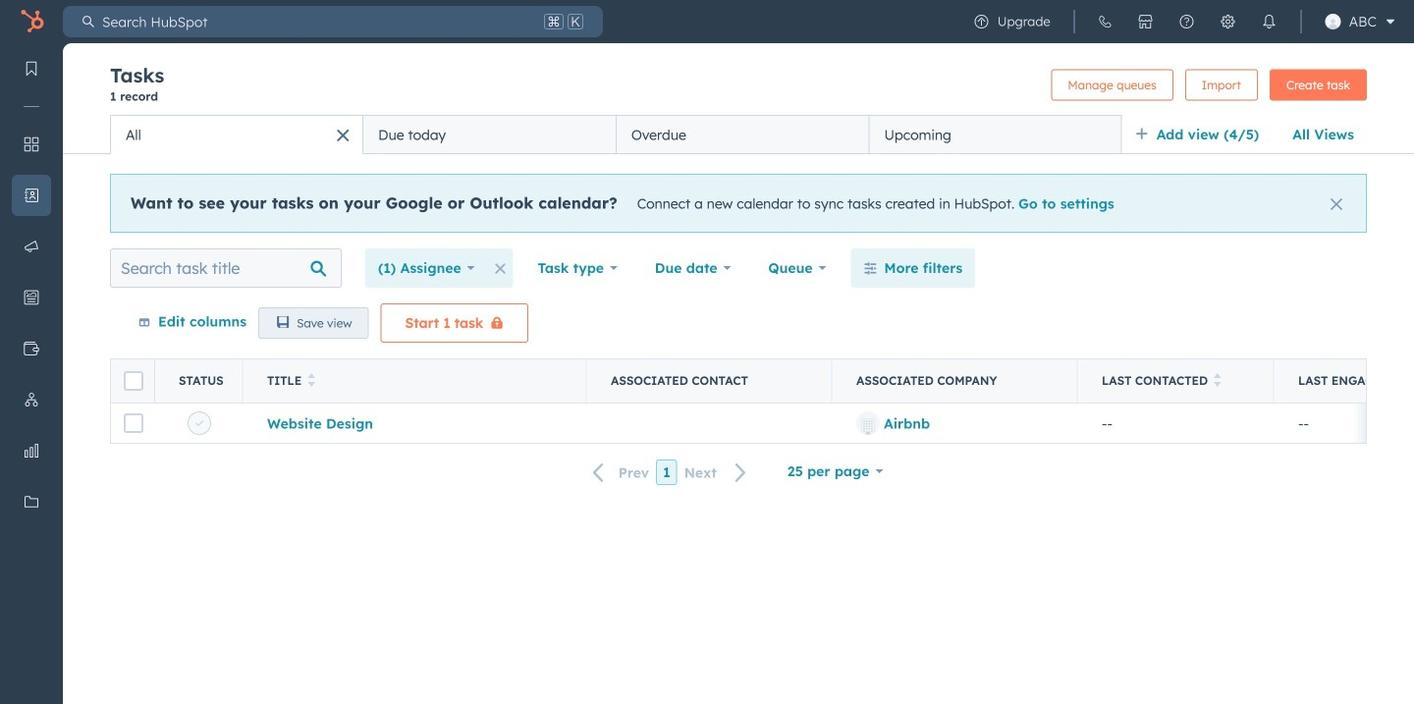 Task type: locate. For each thing, give the bounding box(es) containing it.
generic name image
[[1326, 14, 1341, 29]]

Search task title search field
[[110, 248, 342, 288]]

marketplaces image
[[1138, 14, 1154, 29]]

0 horizontal spatial menu
[[0, 43, 63, 655]]

Search HubSpot search field
[[94, 6, 540, 37]]

tab list
[[110, 115, 1122, 154]]

1 horizontal spatial press to sort. element
[[1214, 373, 1221, 389]]

close image
[[1331, 198, 1343, 210]]

press to sort. element
[[308, 373, 315, 389], [1214, 373, 1221, 389]]

menu
[[961, 0, 1403, 43], [0, 43, 63, 655]]

task status: not completed image
[[195, 420, 203, 428]]

column header
[[111, 359, 155, 403], [155, 359, 244, 403], [587, 359, 833, 403], [833, 359, 1078, 403]]

alert
[[110, 174, 1367, 233]]

banner
[[110, 63, 1367, 115]]

0 horizontal spatial press to sort. element
[[308, 373, 315, 389]]

settings image
[[1221, 14, 1236, 29]]

pagination navigation
[[581, 460, 759, 486]]

3 column header from the left
[[587, 359, 833, 403]]

press to sort. image
[[1214, 373, 1221, 387]]



Task type: vqa. For each thing, say whether or not it's contained in the screenshot.
You in the Internal Comment Mentions Get notified when a teammate @mentions you in an internal comment from an email or chat conversation.
no



Task type: describe. For each thing, give the bounding box(es) containing it.
press to sort. image
[[308, 373, 315, 387]]

4 column header from the left
[[833, 359, 1078, 403]]

notifications image
[[1262, 14, 1278, 29]]

1 horizontal spatial menu
[[961, 0, 1403, 43]]

help image
[[1179, 14, 1195, 29]]

bookmarks primary navigation item image
[[24, 61, 39, 77]]

2 column header from the left
[[155, 359, 244, 403]]

2 press to sort. element from the left
[[1214, 373, 1221, 389]]

1 press to sort. element from the left
[[308, 373, 315, 389]]

1 column header from the left
[[111, 359, 155, 403]]



